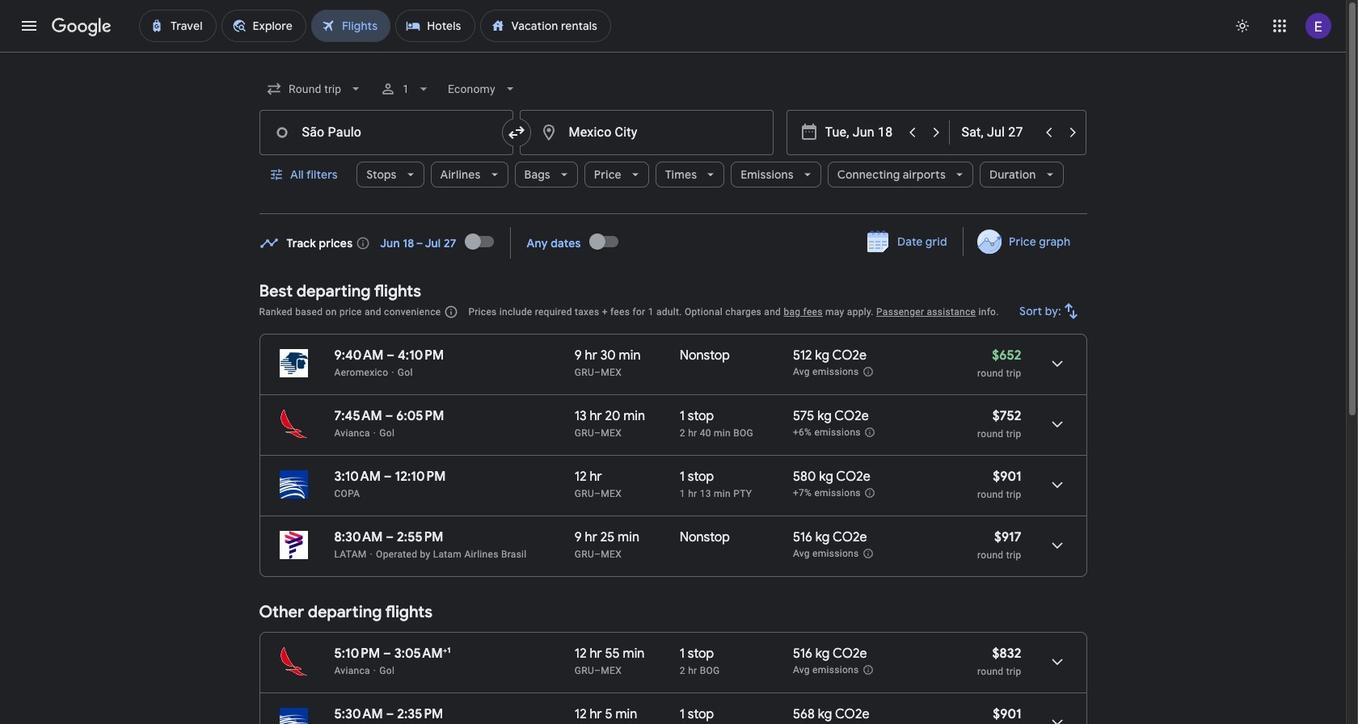 Task type: vqa. For each thing, say whether or not it's contained in the screenshot.
1 Stop Flight. element
yes



Task type: locate. For each thing, give the bounding box(es) containing it.
flight details. leaves aeroporto internacional de são paulo-guarulhos at 5:30 am on tuesday, june 18 and arrives at mexico city international airport at 2:35 pm on tuesday, june 18. image
[[1038, 703, 1077, 724]]

leaves aeroporto internacional de são paulo-guarulhos at 7:45 am on tuesday, june 18 and arrives at mexico city international airport at 6:05 pm on tuesday, june 18. element
[[334, 408, 444, 425]]

None field
[[259, 70, 370, 108], [441, 70, 524, 108], [259, 70, 370, 108], [441, 70, 524, 108]]

0 vertical spatial carbon emissions estimate: 516 kilograms. average emissions. learn more about this emissions estimate image
[[862, 548, 874, 560]]

Arrival time: 6:05 PM. text field
[[396, 408, 444, 425]]

leaves aeroporto internacional de são paulo-guarulhos at 8:30 am on tuesday, june 18 and arrives at mexico city international airport at 2:55 pm on tuesday, june 18. element
[[334, 530, 444, 546]]

752 US dollars text field
[[993, 408, 1022, 425]]

901 us dollars text field down 752 us dollars text box
[[993, 469, 1022, 485]]

1 1 stop flight. element from the top
[[680, 408, 714, 427]]

carbon emissions estimate: 580 kilograms. +7% emissions. learn more about this emissions estimate image
[[864, 488, 876, 499]]

Arrival time: 2:35 PM. text field
[[397, 707, 443, 723]]

learn more about ranking image
[[444, 305, 459, 319]]

change appearance image
[[1223, 6, 1262, 45]]

Departure time: 8:30 AM. text field
[[334, 530, 383, 546]]

0 vertical spatial nonstop flight. element
[[680, 348, 730, 366]]

total duration 12 hr. element
[[575, 469, 680, 488]]

2 901 us dollars text field from the top
[[993, 707, 1022, 723]]

1 stop flight. element
[[680, 408, 714, 427], [680, 469, 714, 488], [680, 646, 714, 665], [680, 707, 714, 724]]

1 vertical spatial nonstop flight. element
[[680, 530, 730, 548]]

0 vertical spatial  image
[[370, 549, 373, 560]]

1 stop flight. element for the total duration 12 hr. element
[[680, 469, 714, 488]]

 image down departure time: 8:30 am. text box
[[370, 549, 373, 560]]

Arrival time: 2:55 PM. text field
[[397, 530, 444, 546]]

leaves aeroporto internacional de são paulo-guarulhos at 3:10 am on tuesday, june 18 and arrives at mexico city international airport at 12:10 pm on tuesday, june 18. element
[[334, 469, 446, 485]]

total duration 9 hr 25 min. element
[[575, 530, 680, 548]]

Departure time: 9:40 AM. text field
[[334, 348, 384, 364]]

Departure time: 5:10 PM. text field
[[334, 646, 380, 662]]

total duration 12 hr 55 min. element
[[575, 646, 680, 665]]

1 vertical spatial 901 us dollars text field
[[993, 707, 1022, 723]]

2 nonstop flight. element from the top
[[680, 530, 730, 548]]

1 nonstop flight. element from the top
[[680, 348, 730, 366]]

1 vertical spatial carbon emissions estimate: 516 kilograms. average emissions. learn more about this emissions estimate image
[[862, 665, 874, 676]]

1 stop flight. element for total duration 12 hr 55 min. element
[[680, 646, 714, 665]]

None search field
[[259, 70, 1087, 214]]

main menu image
[[19, 16, 39, 36]]

3 1 stop flight. element from the top
[[680, 646, 714, 665]]

901 US dollars text field
[[993, 469, 1022, 485], [993, 707, 1022, 723]]

652 US dollars text field
[[992, 348, 1022, 364]]

1 carbon emissions estimate: 516 kilograms. average emissions. learn more about this emissions estimate image from the top
[[862, 548, 874, 560]]

flight details. leaves aeroporto internacional de são paulo-guarulhos at 5:10 pm on tuesday, june 18 and arrives at mexico city international airport at 3:05 am on wednesday, june 19. image
[[1038, 643, 1077, 682]]

2 1 stop flight. element from the top
[[680, 469, 714, 488]]

total duration 9 hr 30 min. element
[[575, 348, 680, 366]]

2 carbon emissions estimate: 516 kilograms. average emissions. learn more about this emissions estimate image from the top
[[862, 665, 874, 676]]

Departure text field
[[825, 111, 900, 154]]

swap origin and destination. image
[[507, 123, 526, 142]]

Where from? text field
[[259, 110, 513, 155]]

 image
[[370, 549, 373, 560], [373, 665, 376, 677]]

 image
[[373, 428, 376, 439]]

Departure time: 7:45 AM. text field
[[334, 408, 382, 425]]

Arrival time: 3:05 AM on  Wednesday, June 19. text field
[[394, 645, 451, 662]]

main content
[[259, 222, 1087, 724]]

nonstop flight. element for total duration 9 hr 25 min. element
[[680, 530, 730, 548]]

 image down departure time: 5:10 pm. text field
[[373, 665, 376, 677]]

find the best price region
[[259, 222, 1087, 269]]

832 US dollars text field
[[993, 646, 1022, 662]]

0 vertical spatial 901 us dollars text field
[[993, 469, 1022, 485]]

leaves aeroporto internacional de são paulo-guarulhos at 9:40 am on tuesday, june 18 and arrives at mexico city international airport at 4:10 pm on tuesday, june 18. element
[[334, 348, 444, 364]]

1 vertical spatial  image
[[373, 665, 376, 677]]

901 us dollars text field left flight details. leaves aeroporto internacional de são paulo-guarulhos at 5:30 am on tuesday, june 18 and arrives at mexico city international airport at 2:35 pm on tuesday, june 18. image
[[993, 707, 1022, 723]]

nonstop flight. element
[[680, 348, 730, 366], [680, 530, 730, 548]]

carbon emissions estimate: 516 kilograms. average emissions. learn more about this emissions estimate image
[[862, 548, 874, 560], [862, 665, 874, 676]]



Task type: describe. For each thing, give the bounding box(es) containing it.
carbon emissions estimate: 575 kilograms. +6% emissions. learn more about this emissions estimate image
[[864, 427, 876, 438]]

Arrival time: 12:10 PM. text field
[[395, 469, 446, 485]]

leaves aeroporto internacional de são paulo-guarulhos at 5:10 pm on tuesday, june 18 and arrives at mexico city international airport at 3:05 am on wednesday, june 19. element
[[334, 645, 451, 662]]

 image for departure time: 8:30 am. text box
[[370, 549, 373, 560]]

Departure time: 5:30 AM. text field
[[334, 707, 383, 723]]

carbon emissions estimate: 516 kilograms. average emissions. learn more about this emissions estimate image for 917 us dollars text field
[[862, 548, 874, 560]]

 image for departure time: 5:10 pm. text field
[[373, 665, 376, 677]]

Departure time: 3:10 AM. text field
[[334, 469, 381, 485]]

nonstop flight. element for total duration 9 hr 30 min. element
[[680, 348, 730, 366]]

917 US dollars text field
[[994, 530, 1022, 546]]

carbon emissions estimate: 516 kilograms. average emissions. learn more about this emissions estimate image for 832 us dollars text box
[[862, 665, 874, 676]]

1 stop flight. element for total duration 13 hr 20 min. element
[[680, 408, 714, 427]]

Where to? text field
[[520, 110, 773, 155]]

Return text field
[[962, 111, 1036, 154]]

total duration 13 hr 20 min. element
[[575, 408, 680, 427]]

loading results progress bar
[[0, 52, 1346, 55]]

4 1 stop flight. element from the top
[[680, 707, 714, 724]]

total duration 12 hr 5 min. element
[[575, 707, 680, 724]]

carbon emissions estimate: 512 kilograms. average emissions. learn more about this emissions estimate image
[[862, 366, 874, 378]]

leaves aeroporto internacional de são paulo-guarulhos at 5:30 am on tuesday, june 18 and arrives at mexico city international airport at 2:35 pm on tuesday, june 18. element
[[334, 707, 443, 723]]

learn more about tracked prices image
[[356, 236, 371, 250]]

Arrival time: 4:10 PM. text field
[[398, 348, 444, 364]]

1 901 us dollars text field from the top
[[993, 469, 1022, 485]]



